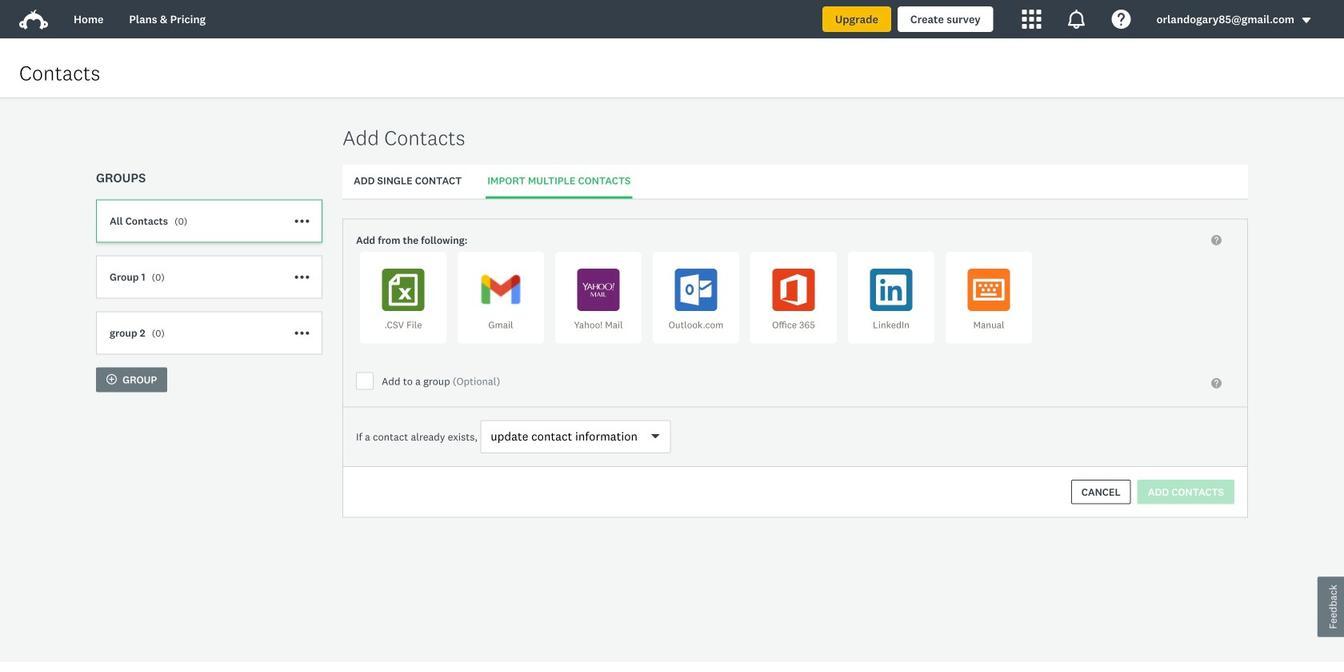 Task type: describe. For each thing, give the bounding box(es) containing it.
1 products icon image from the left
[[1023, 10, 1042, 29]]

help icon image
[[1113, 10, 1132, 29]]



Task type: locate. For each thing, give the bounding box(es) containing it.
dropdown arrow image
[[1302, 15, 1313, 26]]

2 products icon image from the left
[[1068, 10, 1087, 29]]

surveymonkey logo image
[[19, 10, 48, 30]]

1 horizontal spatial products icon image
[[1068, 10, 1087, 29]]

0 horizontal spatial products icon image
[[1023, 10, 1042, 29]]

products icon image
[[1023, 10, 1042, 29], [1068, 10, 1087, 29]]



Task type: vqa. For each thing, say whether or not it's contained in the screenshot.
Brand logo
no



